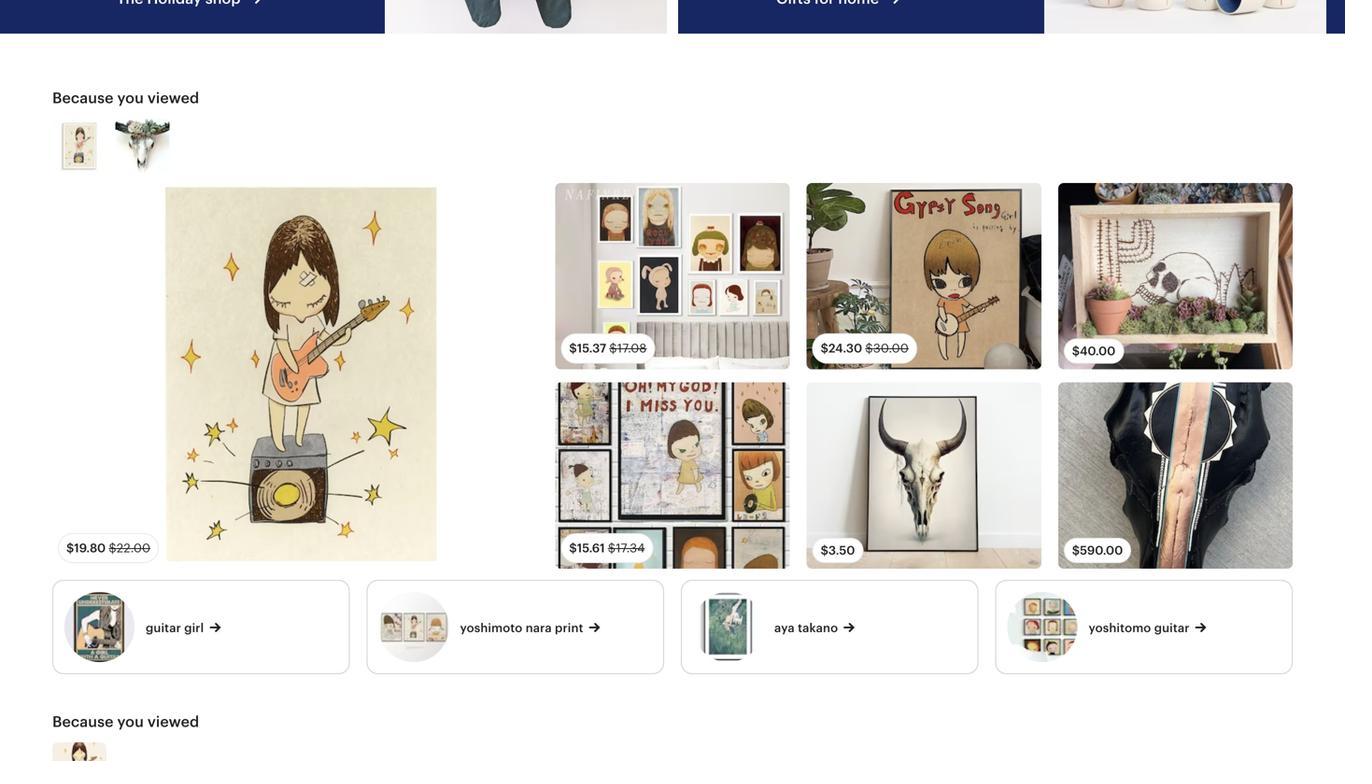 Task type: locate. For each thing, give the bounding box(es) containing it.
nara
[[526, 621, 552, 635]]

1 vertical spatial viewed
[[147, 714, 199, 731]]

0 vertical spatial you
[[117, 89, 144, 106]]

nara yoshitomo home decor canvas poster art wall art living room（no frame） image
[[555, 183, 790, 369], [555, 383, 790, 569]]

590.00
[[1080, 544, 1123, 558]]

22.00
[[117, 541, 151, 555]]

1 viewed from the top
[[147, 89, 199, 106]]

painted cow skull. image
[[1058, 383, 1293, 569]]

3.50
[[829, 544, 855, 558]]

$ 19.80 $ 22.00
[[66, 541, 151, 555]]

you
[[117, 89, 144, 106], [117, 714, 144, 731]]

yoshitomo nara guitar girl art print, guitar girl nara poster, japanese wall art, japanese poster, angry girl red dress japanese image
[[52, 118, 106, 173]]

girl
[[184, 621, 204, 635]]

0 horizontal spatial guitar
[[146, 621, 181, 635]]

1 horizontal spatial guitar
[[1154, 621, 1190, 635]]

2 guitar from the left
[[1154, 621, 1190, 635]]

2 nara yoshitomo home decor canvas poster art wall art living room（no frame） image from the top
[[555, 383, 790, 569]]

2 you from the top
[[117, 714, 144, 731]]

yoshitomo
[[1089, 621, 1151, 635]]

0 vertical spatial viewed
[[147, 89, 199, 106]]

because
[[52, 89, 114, 106], [52, 714, 114, 731]]

aya takano
[[774, 621, 838, 635]]

$ 590.00
[[1072, 544, 1123, 558]]

1 vertical spatial because
[[52, 714, 114, 731]]

15.61
[[577, 541, 605, 555]]

yoshimoto nara print
[[460, 621, 583, 635]]

because you viewed
[[52, 89, 199, 106], [52, 714, 199, 731]]

viewed
[[147, 89, 199, 106], [147, 714, 199, 731]]

24.30
[[829, 342, 862, 356]]

$
[[569, 342, 577, 356], [609, 342, 617, 356], [821, 342, 829, 356], [865, 342, 873, 356], [1072, 344, 1080, 358], [66, 541, 74, 555], [109, 541, 117, 555], [569, 541, 577, 555], [608, 541, 616, 555], [821, 544, 829, 558], [1072, 544, 1080, 558]]

aya
[[774, 621, 795, 635]]

30.00
[[873, 342, 909, 356]]

1 vertical spatial you
[[117, 714, 144, 731]]

1 vertical spatial nara yoshitomo home decor canvas poster art wall art living room（no frame） image
[[555, 383, 790, 569]]

guitar left girl
[[146, 621, 181, 635]]

1 vertical spatial because you viewed
[[52, 714, 199, 731]]

15.37
[[577, 342, 606, 356]]

guitar
[[146, 621, 181, 635], [1154, 621, 1190, 635]]

yoshitomo guitar
[[1089, 621, 1190, 635]]

0 vertical spatial nara yoshitomo home decor canvas poster art wall art living room（no frame） image
[[555, 183, 790, 369]]

2 because you viewed from the top
[[52, 714, 199, 731]]

guitar right the yoshitomo
[[1154, 621, 1190, 635]]

1 because you viewed from the top
[[52, 89, 199, 106]]

17.34
[[616, 541, 645, 555]]

$ 40.00
[[1072, 344, 1116, 358]]

0 vertical spatial because
[[52, 89, 114, 106]]

0 vertical spatial because you viewed
[[52, 89, 199, 106]]

1 nara yoshitomo home decor canvas poster art wall art living room（no frame） image from the top
[[555, 183, 790, 369]]



Task type: describe. For each thing, give the bounding box(es) containing it.
40.00
[[1080, 344, 1116, 358]]

17.08
[[617, 342, 647, 356]]

1 you from the top
[[117, 89, 144, 106]]

guitar girl
[[146, 621, 204, 635]]

19.80
[[74, 541, 106, 555]]

takano
[[798, 621, 838, 635]]

cactus bull skull, cow skull, southwest decor, wall cow skull, painted cow skull, succulent wall decor, succulents, resin cow skull, skull, image
[[116, 118, 170, 173]]

four sets of minimally designed porcelain espresso cup pairs shown painted in red, orange, blue and yellow on the inside, and white on the outside. image
[[1044, 0, 1327, 33]]

1 because from the top
[[52, 89, 114, 106]]

$ 15.37 $ 17.08
[[569, 342, 647, 356]]

yoshitomo nara movie posters vintage room home bar cafe decor posters wall stickers image
[[807, 183, 1041, 369]]

nara yoshitomo home decor canvas poster art wall art living room（no frame） image for 17.34
[[555, 383, 790, 569]]

$ 3.50
[[821, 544, 855, 558]]

2 viewed from the top
[[147, 714, 199, 731]]

skull succulent shadow box image
[[1058, 183, 1293, 369]]

a set of three hand-embroidered linen holiday stockings shown in a basil green color with personalized names on each one. image
[[385, 0, 667, 33]]

1 guitar from the left
[[146, 621, 181, 635]]

$ 15.61 $ 17.34
[[569, 541, 645, 555]]

pop art,'guitar girl',canvas art home decor image
[[52, 183, 538, 569]]

bull skull digital print image
[[807, 383, 1041, 569]]

2 because from the top
[[52, 714, 114, 731]]

nara yoshitomo home decor canvas poster art wall art living room（no frame） image for 17.08
[[555, 183, 790, 369]]

yoshimoto
[[460, 621, 523, 635]]

print
[[555, 621, 583, 635]]

$ 24.30 $ 30.00
[[821, 342, 909, 356]]



Task type: vqa. For each thing, say whether or not it's contained in the screenshot.
the bottom you
yes



